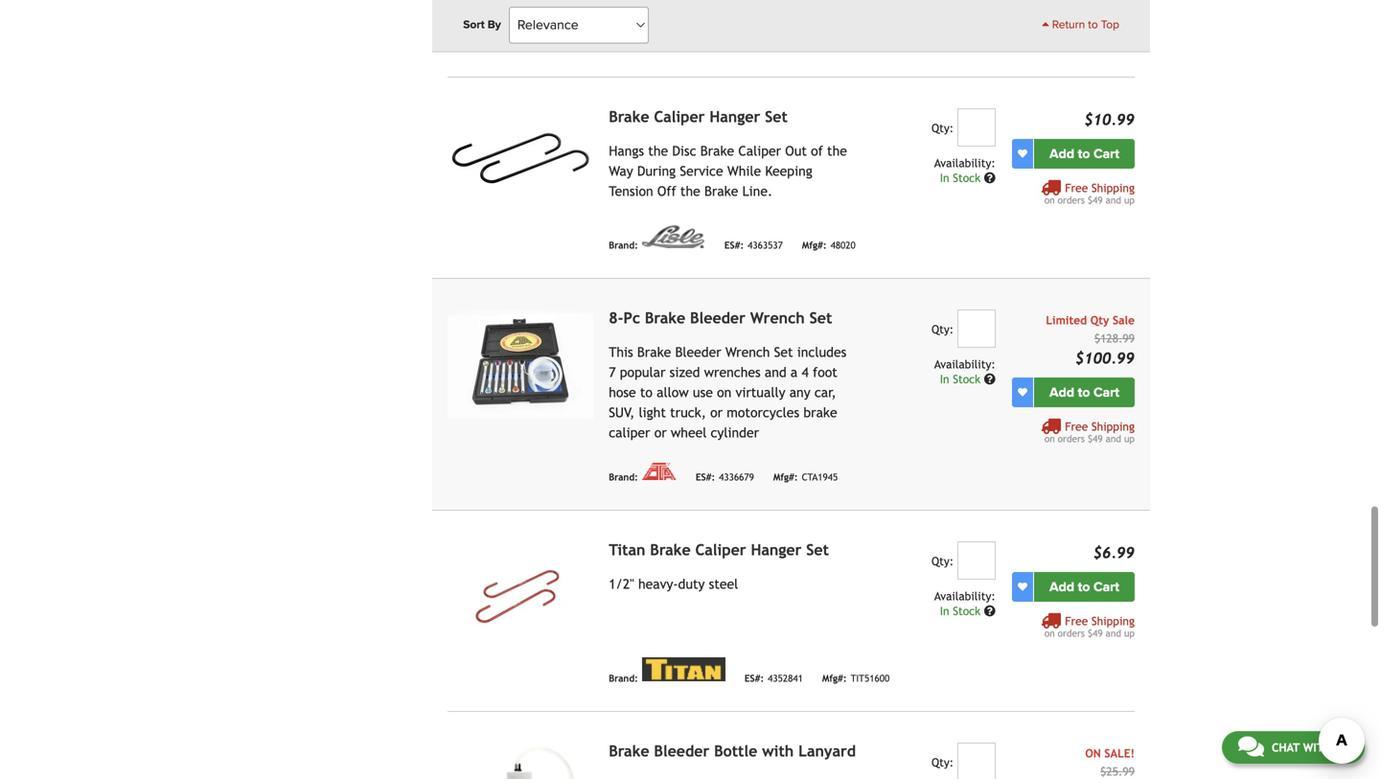Task type: describe. For each thing, give the bounding box(es) containing it.
caliper
[[609, 425, 651, 441]]

by
[[488, 18, 501, 32]]

question circle image for $10.99
[[985, 172, 996, 184]]

2 free from the top
[[1066, 420, 1089, 433]]

bottle
[[714, 743, 758, 760]]

this
[[609, 345, 633, 360]]

1/2"
[[609, 577, 635, 592]]

limited
[[1047, 314, 1088, 327]]

way
[[609, 163, 633, 179]]

qty: for brake caliper hanger set
[[932, 121, 954, 135]]

free for $6.99
[[1066, 615, 1089, 628]]

orders for $10.99
[[1058, 195, 1085, 206]]

mfg#: cta1945
[[774, 472, 838, 483]]

service
[[680, 163, 724, 179]]

virtually
[[736, 385, 786, 400]]

on sale! $25.99
[[1086, 747, 1135, 779]]

limited qty sale $128.99 $100.99
[[1047, 314, 1135, 367]]

sized
[[670, 365, 700, 380]]

$49 for $6.99
[[1088, 628, 1103, 639]]

brake
[[804, 405, 838, 420]]

titan brake caliper hanger set link
[[609, 541, 829, 559]]

car,
[[815, 385, 837, 400]]

orders for $6.99
[[1058, 628, 1085, 639]]

titan
[[609, 541, 646, 559]]

es#: 4363537
[[725, 239, 783, 251]]

and down $100.99
[[1106, 433, 1122, 444]]

es#3024821 - bbl - brake bleeder bottle with lanyard - bleed your brakes without worrying about spills and using a lanyard to anchor your bottle! - turner motorsport - audi volkswagen mercedes benz porsche image
[[448, 743, 594, 780]]

2 up from the top
[[1125, 433, 1135, 444]]

8-pc brake bleeder wrench set link
[[609, 309, 833, 327]]

includes
[[798, 345, 847, 360]]

of
[[811, 143, 824, 159]]

and down the $6.99
[[1106, 628, 1122, 639]]

1 horizontal spatial the
[[681, 184, 701, 199]]

2 add to cart button from the top
[[1035, 378, 1135, 408]]

0 horizontal spatial with
[[762, 743, 794, 760]]

brand: for titan
[[609, 673, 638, 684]]

in stock for $10.99
[[940, 171, 985, 185]]

heavy-
[[639, 577, 678, 592]]

sort by
[[463, 18, 501, 32]]

out
[[786, 143, 807, 159]]

line.
[[743, 184, 773, 199]]

us
[[1335, 741, 1349, 755]]

wrench inside this brake bleeder wrench set includes 7 popular sized wrenches and a 4 foot hose to allow use on virtually any car, suv, light truck, or motorcycles brake caliper or wheel cylinder
[[726, 345, 770, 360]]

mfg#: for set
[[823, 673, 847, 684]]

1 vertical spatial hanger
[[751, 541, 802, 559]]

2 add to wish list image from the top
[[1018, 388, 1028, 397]]

caliper inside hangs the disc brake caliper out of the way during service while keeping tension off the brake line.
[[739, 143, 782, 159]]

duty
[[678, 577, 705, 592]]

4336679
[[719, 472, 755, 483]]

mfg#: tit51600
[[823, 673, 890, 684]]

es#3980656 - oem27070 - brake bleeder, steering pump bleeder and vacuum pump test kit - hand held fluid pump. - oem tools - audi bmw volkswagen mercedes benz mini porsche image
[[448, 0, 594, 26]]

motorcycles
[[727, 405, 800, 420]]

0 vertical spatial mfg#:
[[802, 239, 827, 251]]

$10.99
[[1085, 111, 1135, 128]]

in for 8-pc brake bleeder wrench set
[[940, 373, 950, 386]]

caret up image
[[1043, 18, 1050, 30]]

set down cta1945
[[807, 541, 829, 559]]

off
[[658, 184, 677, 199]]

add to cart for $10.99
[[1050, 146, 1120, 162]]

titan brake caliper hanger set
[[609, 541, 829, 559]]

suv,
[[609, 405, 635, 420]]

2 $49 from the top
[[1088, 433, 1103, 444]]

0 vertical spatial es#:
[[725, 239, 744, 251]]

sale!
[[1105, 747, 1135, 760]]

8-pc brake bleeder wrench set
[[609, 309, 833, 327]]

and down $10.99
[[1106, 195, 1122, 206]]

return to top
[[1050, 18, 1120, 32]]

set inside this brake bleeder wrench set includes 7 popular sized wrenches and a 4 foot hose to allow use on virtually any car, suv, light truck, or motorcycles brake caliper or wheel cylinder
[[774, 345, 794, 360]]

to inside this brake bleeder wrench set includes 7 popular sized wrenches and a 4 foot hose to allow use on virtually any car, suv, light truck, or motorcycles brake caliper or wheel cylinder
[[640, 385, 653, 400]]

4352841
[[768, 673, 803, 684]]

48020
[[831, 239, 856, 251]]

free shipping on orders $49 and up for $6.99
[[1045, 615, 1135, 639]]

brake caliper hanger set
[[609, 108, 788, 126]]

8-
[[609, 309, 624, 327]]

1 brand: from the top
[[609, 38, 638, 49]]

brake bleeder bottle with lanyard link
[[609, 743, 856, 760]]

tit51600
[[851, 673, 890, 684]]

any
[[790, 385, 811, 400]]

0 vertical spatial wrench
[[751, 309, 805, 327]]

comments image
[[1239, 735, 1265, 758]]

es#: for set
[[745, 673, 764, 684]]

es#4336679 - cta1945 - 8-pc brake bleeder wrench set - this brake bleeder wrench set includes 7 popular sized wrenches and a 4 foot hose to allow use on virtually any car, suv, light truck, or motorcycles brake caliper or wheel cylinder - cta tools - audi bmw volkswagen mercedes benz mini porsche image
[[448, 310, 594, 419]]

oem tools - corporate logo image
[[642, 33, 757, 47]]

on
[[1086, 747, 1102, 760]]

4
[[802, 365, 809, 380]]

question circle image for limited qty sale
[[985, 374, 996, 385]]

bleeder inside this brake bleeder wrench set includes 7 popular sized wrenches and a 4 foot hose to allow use on virtually any car, suv, light truck, or motorcycles brake caliper or wheel cylinder
[[676, 345, 722, 360]]

in stock for $6.99
[[940, 605, 985, 618]]

return to top link
[[1043, 16, 1120, 34]]

availability: for limited qty sale
[[935, 358, 996, 371]]

wheel
[[671, 425, 707, 441]]

foot
[[813, 365, 838, 380]]

hangs
[[609, 143, 644, 159]]

mfg#: for wrench
[[774, 472, 798, 483]]

chat with us link
[[1222, 732, 1365, 764]]

use
[[693, 385, 713, 400]]

a
[[791, 365, 798, 380]]

0 vertical spatial or
[[711, 405, 723, 420]]

qty
[[1091, 314, 1110, 327]]

es#: for wrench
[[696, 472, 715, 483]]



Task type: vqa. For each thing, say whether or not it's contained in the screenshot.
(12) inside Canton Racing (12)
no



Task type: locate. For each thing, give the bounding box(es) containing it.
cart down $10.99
[[1094, 146, 1120, 162]]

0 horizontal spatial the
[[648, 143, 668, 159]]

0 vertical spatial $49
[[1088, 195, 1103, 206]]

free shipping on orders $49 and up down $100.99
[[1045, 420, 1135, 444]]

set up out
[[765, 108, 788, 126]]

2 availability: from the top
[[935, 358, 996, 371]]

$6.99
[[1094, 544, 1135, 562]]

stock for limited qty sale
[[953, 373, 981, 386]]

3 free from the top
[[1066, 615, 1089, 628]]

mfg#: 48020
[[802, 239, 856, 251]]

mfg#:
[[802, 239, 827, 251], [774, 472, 798, 483], [823, 673, 847, 684]]

set up includes
[[810, 309, 833, 327]]

1 vertical spatial add to wish list image
[[1018, 388, 1028, 397]]

3 cart from the top
[[1094, 579, 1120, 595]]

3 brand: from the top
[[609, 472, 638, 483]]

stock for $10.99
[[953, 171, 981, 185]]

availability: for $10.99
[[935, 156, 996, 170]]

question circle image
[[985, 606, 996, 617]]

1 vertical spatial free shipping on orders $49 and up
[[1045, 420, 1135, 444]]

in
[[940, 171, 950, 185], [940, 373, 950, 386], [940, 605, 950, 618]]

1 vertical spatial orders
[[1058, 433, 1085, 444]]

1 vertical spatial up
[[1125, 433, 1135, 444]]

cylinder
[[711, 425, 759, 441]]

1 vertical spatial availability:
[[935, 358, 996, 371]]

7
[[609, 365, 616, 380]]

stock
[[953, 171, 981, 185], [953, 373, 981, 386], [953, 605, 981, 618]]

1 vertical spatial shipping
[[1092, 420, 1135, 433]]

2 vertical spatial in stock
[[940, 605, 985, 618]]

steel
[[709, 577, 739, 592]]

1 in stock from the top
[[940, 171, 985, 185]]

1 vertical spatial $49
[[1088, 433, 1103, 444]]

sort
[[463, 18, 485, 32]]

add to wish list image for $6.99
[[1018, 583, 1028, 592]]

cta tools - corporate logo image
[[642, 463, 677, 480]]

free for $10.99
[[1066, 181, 1089, 195]]

in for titan brake caliper hanger set
[[940, 605, 950, 618]]

1 free shipping on orders $49 and up from the top
[[1045, 181, 1135, 206]]

1 cart from the top
[[1094, 146, 1120, 162]]

1 vertical spatial question circle image
[[985, 374, 996, 385]]

$49 down $10.99
[[1088, 195, 1103, 206]]

2 vertical spatial add
[[1050, 579, 1075, 595]]

1 vertical spatial or
[[655, 425, 667, 441]]

2 shipping from the top
[[1092, 420, 1135, 433]]

free shipping on orders $49 and up
[[1045, 181, 1135, 206], [1045, 420, 1135, 444], [1045, 615, 1135, 639]]

question circle image
[[985, 172, 996, 184], [985, 374, 996, 385]]

3 add to cart from the top
[[1050, 579, 1120, 595]]

brand: left lisle - corporate logo
[[609, 239, 638, 251]]

add to cart button down the $6.99
[[1035, 572, 1135, 602]]

and
[[1106, 195, 1122, 206], [765, 365, 787, 380], [1106, 433, 1122, 444], [1106, 628, 1122, 639]]

0 vertical spatial shipping
[[1092, 181, 1135, 195]]

es#:
[[725, 239, 744, 251], [696, 472, 715, 483], [745, 673, 764, 684]]

add to cart button for $10.99
[[1035, 139, 1135, 169]]

or down use
[[711, 405, 723, 420]]

add for $10.99
[[1050, 146, 1075, 162]]

add to cart button down $10.99
[[1035, 139, 1135, 169]]

2 vertical spatial bleeder
[[654, 743, 710, 760]]

up
[[1125, 195, 1135, 206], [1125, 433, 1135, 444], [1125, 628, 1135, 639]]

truck,
[[670, 405, 707, 420]]

es#: 4336679
[[696, 472, 755, 483]]

and left a
[[765, 365, 787, 380]]

4 qty: from the top
[[932, 756, 954, 770]]

1 vertical spatial mfg#:
[[774, 472, 798, 483]]

1 $49 from the top
[[1088, 195, 1103, 206]]

tension
[[609, 184, 654, 199]]

add to cart button
[[1035, 139, 1135, 169], [1035, 378, 1135, 408], [1035, 572, 1135, 602]]

or down light
[[655, 425, 667, 441]]

2 vertical spatial es#:
[[745, 673, 764, 684]]

and inside this brake bleeder wrench set includes 7 popular sized wrenches and a 4 foot hose to allow use on virtually any car, suv, light truck, or motorcycles brake caliper or wheel cylinder
[[765, 365, 787, 380]]

1 qty: from the top
[[932, 121, 954, 135]]

add to cart
[[1050, 146, 1120, 162], [1050, 385, 1120, 401], [1050, 579, 1120, 595]]

shipping down $100.99
[[1092, 420, 1135, 433]]

es#4363537 - 48020 - brake caliper hanger set - hangs the disc brake caliper out of the way during service while keeping tension off the brake line. - lisle - audi bmw volkswagen mercedes benz mini porsche image
[[448, 108, 594, 218]]

up down the $6.99
[[1125, 628, 1135, 639]]

2 vertical spatial stock
[[953, 605, 981, 618]]

2 stock from the top
[[953, 373, 981, 386]]

0 vertical spatial hanger
[[710, 108, 761, 126]]

shipping for $6.99
[[1092, 615, 1135, 628]]

light
[[639, 405, 666, 420]]

brand: left titan - corporate logo
[[609, 673, 638, 684]]

2 in stock from the top
[[940, 373, 985, 386]]

allow
[[657, 385, 689, 400]]

orders
[[1058, 195, 1085, 206], [1058, 433, 1085, 444], [1058, 628, 1085, 639]]

$100.99
[[1076, 350, 1135, 367]]

hangs the disc brake caliper out of the way during service while keeping tension off the brake line.
[[609, 143, 848, 199]]

2 add from the top
[[1050, 385, 1075, 401]]

1 stock from the top
[[953, 171, 981, 185]]

0 vertical spatial up
[[1125, 195, 1135, 206]]

the
[[648, 143, 668, 159], [828, 143, 848, 159], [681, 184, 701, 199]]

1 vertical spatial free
[[1066, 420, 1089, 433]]

stock for $6.99
[[953, 605, 981, 618]]

up for $6.99
[[1125, 628, 1135, 639]]

brand: for brake
[[609, 239, 638, 251]]

hanger down mfg#: cta1945
[[751, 541, 802, 559]]

hose
[[609, 385, 636, 400]]

brand: for 8-
[[609, 472, 638, 483]]

brake caliper hanger set link
[[609, 108, 788, 126]]

$49 for $10.99
[[1088, 195, 1103, 206]]

add for $6.99
[[1050, 579, 1075, 595]]

wrenches
[[704, 365, 761, 380]]

cta1945
[[802, 472, 838, 483]]

caliper up disc
[[654, 108, 705, 126]]

es#: left 4352841
[[745, 673, 764, 684]]

availability: for $6.99
[[935, 590, 996, 603]]

1 question circle image from the top
[[985, 172, 996, 184]]

chat
[[1272, 741, 1300, 755]]

caliper up while
[[739, 143, 782, 159]]

1 vertical spatial stock
[[953, 373, 981, 386]]

on
[[1045, 195, 1055, 206], [717, 385, 732, 400], [1045, 433, 1055, 444], [1045, 628, 1055, 639]]

1 add to wish list image from the top
[[1018, 149, 1028, 159]]

or
[[711, 405, 723, 420], [655, 425, 667, 441]]

1 in from the top
[[940, 171, 950, 185]]

add to wish list image
[[1018, 149, 1028, 159], [1018, 388, 1028, 397], [1018, 583, 1028, 592]]

$49 down the $6.99
[[1088, 628, 1103, 639]]

1 vertical spatial cart
[[1094, 385, 1120, 401]]

3 shipping from the top
[[1092, 615, 1135, 628]]

shipping down the $6.99
[[1092, 615, 1135, 628]]

qty: for 8-pc brake bleeder wrench set
[[932, 323, 954, 336]]

1 add to cart from the top
[[1050, 146, 1120, 162]]

2 vertical spatial $49
[[1088, 628, 1103, 639]]

$49 down $100.99
[[1088, 433, 1103, 444]]

bleeder
[[690, 309, 746, 327], [676, 345, 722, 360], [654, 743, 710, 760]]

lisle - corporate logo image
[[642, 224, 706, 248]]

free down $10.99
[[1066, 181, 1089, 195]]

hanger
[[710, 108, 761, 126], [751, 541, 802, 559]]

pc
[[624, 309, 641, 327]]

wrench up wrenches
[[726, 345, 770, 360]]

brand:
[[609, 38, 638, 49], [609, 239, 638, 251], [609, 472, 638, 483], [609, 673, 638, 684]]

$128.99
[[1095, 332, 1135, 345]]

sale
[[1113, 314, 1135, 327]]

2 brand: from the top
[[609, 239, 638, 251]]

in stock
[[940, 171, 985, 185], [940, 373, 985, 386], [940, 605, 985, 618]]

with
[[1304, 741, 1332, 755], [762, 743, 794, 760]]

0 vertical spatial stock
[[953, 171, 981, 185]]

2 vertical spatial mfg#:
[[823, 673, 847, 684]]

4 brand: from the top
[[609, 673, 638, 684]]

this brake bleeder wrench set includes 7 popular sized wrenches and a 4 foot hose to allow use on virtually any car, suv, light truck, or motorcycles brake caliper or wheel cylinder
[[609, 345, 847, 441]]

wrench up includes
[[751, 309, 805, 327]]

1 horizontal spatial or
[[711, 405, 723, 420]]

3 in stock from the top
[[940, 605, 985, 618]]

mfg#: left tit51600
[[823, 673, 847, 684]]

bleeder left bottle
[[654, 743, 710, 760]]

brake bleeder bottle with lanyard
[[609, 743, 856, 760]]

1 orders from the top
[[1058, 195, 1085, 206]]

None number field
[[958, 108, 996, 147], [958, 310, 996, 348], [958, 542, 996, 580], [958, 743, 996, 780], [958, 108, 996, 147], [958, 310, 996, 348], [958, 542, 996, 580], [958, 743, 996, 780]]

add to cart button down $100.99
[[1035, 378, 1135, 408]]

shipping
[[1092, 181, 1135, 195], [1092, 420, 1135, 433], [1092, 615, 1135, 628]]

4363537
[[748, 239, 783, 251]]

3 stock from the top
[[953, 605, 981, 618]]

brake inside this brake bleeder wrench set includes 7 popular sized wrenches and a 4 foot hose to allow use on virtually any car, suv, light truck, or motorcycles brake caliper or wheel cylinder
[[638, 345, 671, 360]]

2 horizontal spatial the
[[828, 143, 848, 159]]

es#: left 4336679
[[696, 472, 715, 483]]

with right bottle
[[762, 743, 794, 760]]

3 add from the top
[[1050, 579, 1075, 595]]

2 vertical spatial add to cart button
[[1035, 572, 1135, 602]]

cart down $100.99
[[1094, 385, 1120, 401]]

0 vertical spatial add to wish list image
[[1018, 149, 1028, 159]]

lanyard
[[799, 743, 856, 760]]

free right question circle icon
[[1066, 615, 1089, 628]]

chat with us
[[1272, 741, 1349, 755]]

0 vertical spatial add
[[1050, 146, 1075, 162]]

1 vertical spatial caliper
[[739, 143, 782, 159]]

3 up from the top
[[1125, 628, 1135, 639]]

set up a
[[774, 345, 794, 360]]

1 availability: from the top
[[935, 156, 996, 170]]

add to wish list image for $10.99
[[1018, 149, 1028, 159]]

bleeder up wrenches
[[690, 309, 746, 327]]

0 vertical spatial availability:
[[935, 156, 996, 170]]

free shipping on orders $49 and up down the $6.99
[[1045, 615, 1135, 639]]

es#4352841 - tit51600 - titan brake caliper hanger set - 1/2" heavy-duty steel - titan - audi bmw volkswagen mercedes benz mini porsche image
[[448, 542, 594, 651]]

1 vertical spatial bleeder
[[676, 345, 722, 360]]

2 cart from the top
[[1094, 385, 1120, 401]]

3 qty: from the top
[[932, 555, 954, 568]]

add to cart down $10.99
[[1050, 146, 1120, 162]]

$25.99
[[1101, 765, 1135, 779]]

2 vertical spatial caliper
[[696, 541, 747, 559]]

1 shipping from the top
[[1092, 181, 1135, 195]]

the up during
[[648, 143, 668, 159]]

free shipping on orders $49 and up down $10.99
[[1045, 181, 1135, 206]]

the down the service
[[681, 184, 701, 199]]

add to cart for $6.99
[[1050, 579, 1120, 595]]

2 vertical spatial add to wish list image
[[1018, 583, 1028, 592]]

brand: left oem tools - corporate logo
[[609, 38, 638, 49]]

during
[[637, 163, 676, 179]]

1 vertical spatial in stock
[[940, 373, 985, 386]]

cart for $6.99
[[1094, 579, 1120, 595]]

in stock for limited qty sale
[[940, 373, 985, 386]]

cart
[[1094, 146, 1120, 162], [1094, 385, 1120, 401], [1094, 579, 1120, 595]]

es#: 4352841
[[745, 673, 803, 684]]

while
[[728, 163, 762, 179]]

keeping
[[766, 163, 813, 179]]

2 orders from the top
[[1058, 433, 1085, 444]]

0 vertical spatial free
[[1066, 181, 1089, 195]]

0 vertical spatial free shipping on orders $49 and up
[[1045, 181, 1135, 206]]

3 add to wish list image from the top
[[1018, 583, 1028, 592]]

1 horizontal spatial with
[[1304, 741, 1332, 755]]

es#: left 4363537
[[725, 239, 744, 251]]

mfg#: left cta1945
[[774, 472, 798, 483]]

1 vertical spatial add to cart
[[1050, 385, 1120, 401]]

up for $10.99
[[1125, 195, 1135, 206]]

2 vertical spatial add to cart
[[1050, 579, 1120, 595]]

2 free shipping on orders $49 and up from the top
[[1045, 420, 1135, 444]]

on inside this brake bleeder wrench set includes 7 popular sized wrenches and a 4 foot hose to allow use on virtually any car, suv, light truck, or motorcycles brake caliper or wheel cylinder
[[717, 385, 732, 400]]

2 question circle image from the top
[[985, 374, 996, 385]]

bleeder up sized
[[676, 345, 722, 360]]

hanger up hangs the disc brake caliper out of the way during service while keeping tension off the brake line.
[[710, 108, 761, 126]]

shipping down $10.99
[[1092, 181, 1135, 195]]

2 vertical spatial orders
[[1058, 628, 1085, 639]]

caliper up "steel"
[[696, 541, 747, 559]]

0 vertical spatial bleeder
[[690, 309, 746, 327]]

add to cart down the $6.99
[[1050, 579, 1120, 595]]

in for brake caliper hanger set
[[940, 171, 950, 185]]

1 add to cart button from the top
[[1035, 139, 1135, 169]]

2 vertical spatial in
[[940, 605, 950, 618]]

add to cart button for $6.99
[[1035, 572, 1135, 602]]

1 free from the top
[[1066, 181, 1089, 195]]

top
[[1102, 18, 1120, 32]]

qty: for titan brake caliper hanger set
[[932, 555, 954, 568]]

cart for $10.99
[[1094, 146, 1120, 162]]

free
[[1066, 181, 1089, 195], [1066, 420, 1089, 433], [1066, 615, 1089, 628]]

3 availability: from the top
[[935, 590, 996, 603]]

0 vertical spatial cart
[[1094, 146, 1120, 162]]

disc
[[672, 143, 697, 159]]

return
[[1053, 18, 1086, 32]]

cart down the $6.99
[[1094, 579, 1120, 595]]

1 vertical spatial add
[[1050, 385, 1075, 401]]

2 in from the top
[[940, 373, 950, 386]]

2 vertical spatial free
[[1066, 615, 1089, 628]]

2 vertical spatial shipping
[[1092, 615, 1135, 628]]

wrench
[[751, 309, 805, 327], [726, 345, 770, 360]]

0 vertical spatial add to cart
[[1050, 146, 1120, 162]]

1 up from the top
[[1125, 195, 1135, 206]]

1 vertical spatial add to cart button
[[1035, 378, 1135, 408]]

titan - corporate logo image
[[642, 658, 726, 682]]

3 orders from the top
[[1058, 628, 1085, 639]]

qty:
[[932, 121, 954, 135], [932, 323, 954, 336], [932, 555, 954, 568], [932, 756, 954, 770]]

2 vertical spatial availability:
[[935, 590, 996, 603]]

3 $49 from the top
[[1088, 628, 1103, 639]]

up down $10.99
[[1125, 195, 1135, 206]]

free shipping on orders $49 and up for $10.99
[[1045, 181, 1135, 206]]

1 vertical spatial es#:
[[696, 472, 715, 483]]

2 add to cart from the top
[[1050, 385, 1120, 401]]

add
[[1050, 146, 1075, 162], [1050, 385, 1075, 401], [1050, 579, 1075, 595]]

3 in from the top
[[940, 605, 950, 618]]

0 vertical spatial in stock
[[940, 171, 985, 185]]

availability:
[[935, 156, 996, 170], [935, 358, 996, 371], [935, 590, 996, 603]]

brand: left "cta tools - corporate logo" on the left
[[609, 472, 638, 483]]

1/2" heavy-duty steel
[[609, 577, 739, 592]]

caliper
[[654, 108, 705, 126], [739, 143, 782, 159], [696, 541, 747, 559]]

0 vertical spatial question circle image
[[985, 172, 996, 184]]

2 qty: from the top
[[932, 323, 954, 336]]

mfg#: left 48020 on the top of page
[[802, 239, 827, 251]]

popular
[[620, 365, 666, 380]]

with left us
[[1304, 741, 1332, 755]]

1 add from the top
[[1050, 146, 1075, 162]]

set
[[765, 108, 788, 126], [810, 309, 833, 327], [774, 345, 794, 360], [807, 541, 829, 559]]

2 vertical spatial free shipping on orders $49 and up
[[1045, 615, 1135, 639]]

shipping for $10.99
[[1092, 181, 1135, 195]]

1 vertical spatial wrench
[[726, 345, 770, 360]]

3 add to cart button from the top
[[1035, 572, 1135, 602]]

add to cart down $100.99
[[1050, 385, 1120, 401]]

0 vertical spatial orders
[[1058, 195, 1085, 206]]

0 vertical spatial caliper
[[654, 108, 705, 126]]

0 vertical spatial add to cart button
[[1035, 139, 1135, 169]]

0 horizontal spatial or
[[655, 425, 667, 441]]

0 vertical spatial in
[[940, 171, 950, 185]]

free down $100.99
[[1066, 420, 1089, 433]]

2 vertical spatial cart
[[1094, 579, 1120, 595]]

1 vertical spatial in
[[940, 373, 950, 386]]

the right of
[[828, 143, 848, 159]]

3 free shipping on orders $49 and up from the top
[[1045, 615, 1135, 639]]

up down $100.99
[[1125, 433, 1135, 444]]

2 vertical spatial up
[[1125, 628, 1135, 639]]



